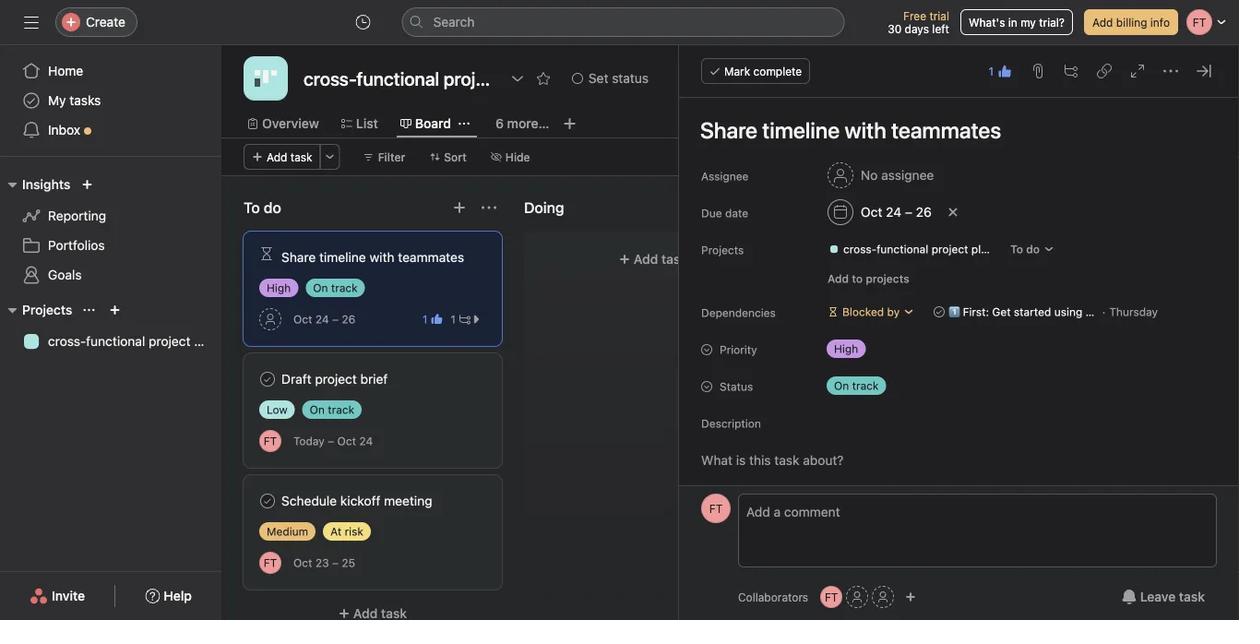 Task type: vqa. For each thing, say whether or not it's contained in the screenshot.
2nd Completed "icon"
yes



Task type: locate. For each thing, give the bounding box(es) containing it.
history image
[[356, 15, 371, 30]]

on down high popup button
[[835, 379, 850, 392]]

0 horizontal spatial cross-functional project plan link
[[11, 327, 219, 356]]

oct right today
[[338, 435, 356, 448]]

set status
[[589, 71, 649, 86]]

oct
[[861, 205, 883, 220], [294, 313, 312, 326], [338, 435, 356, 448], [294, 557, 312, 570]]

0 vertical spatial cross-functional project plan
[[844, 243, 994, 256]]

1 vertical spatial completed checkbox
[[257, 490, 279, 512]]

1 horizontal spatial task
[[662, 252, 688, 267]]

24 right today
[[360, 435, 373, 448]]

task inside leave task button
[[1180, 590, 1206, 605]]

1️⃣
[[949, 306, 960, 319]]

cross- up to
[[844, 243, 877, 256]]

23
[[316, 557, 329, 570]]

tab actions image
[[459, 118, 470, 129]]

6 more… button
[[496, 114, 550, 134]]

functional
[[877, 243, 929, 256], [86, 334, 145, 349]]

projects
[[702, 244, 744, 257], [22, 302, 72, 318]]

plan inside share timeline with teammates dialog
[[972, 243, 994, 256]]

set
[[589, 71, 609, 86]]

0 horizontal spatial add task button
[[244, 144, 321, 170]]

on track button
[[820, 373, 931, 399]]

0 vertical spatial cross-functional project plan link
[[822, 240, 999, 259]]

goals link
[[11, 260, 211, 290]]

track down 'draft project brief'
[[328, 403, 355, 416]]

0 vertical spatial cross-
[[844, 243, 877, 256]]

search button
[[402, 7, 845, 37]]

my up inbox
[[48, 93, 66, 108]]

1 vertical spatial high
[[835, 343, 859, 355]]

2 vertical spatial project
[[315, 372, 357, 387]]

ft down low
[[264, 435, 277, 448]]

1 vertical spatial on
[[835, 379, 850, 392]]

project inside main content
[[932, 243, 969, 256]]

1 vertical spatial project
[[149, 334, 191, 349]]

add billing info button
[[1085, 9, 1179, 35]]

full screen image
[[1131, 64, 1146, 78]]

track inside dropdown button
[[853, 379, 879, 392]]

overview
[[262, 116, 319, 131]]

projects
[[866, 272, 910, 285]]

oct up draft
[[294, 313, 312, 326]]

high down blocked
[[835, 343, 859, 355]]

add billing info
[[1093, 16, 1171, 29]]

to do
[[244, 199, 281, 217]]

1
[[989, 65, 994, 78], [423, 313, 428, 326], [451, 313, 456, 326]]

0 vertical spatial my
[[48, 93, 66, 108]]

0 vertical spatial task
[[291, 150, 313, 163]]

0 vertical spatial plan
[[972, 243, 994, 256]]

– left 25
[[332, 557, 339, 570]]

description
[[702, 417, 762, 430]]

0 vertical spatial project
[[932, 243, 969, 256]]

– inside main content
[[906, 205, 913, 220]]

list
[[356, 116, 378, 131]]

cross-functional project plan up the projects
[[844, 243, 994, 256]]

oct inside share timeline with teammates dialog
[[861, 205, 883, 220]]

cross-functional project plan link inside projects element
[[11, 327, 219, 356]]

on track down 'draft project brief'
[[310, 403, 355, 416]]

brief
[[361, 372, 388, 387]]

sort
[[444, 150, 467, 163]]

cross-functional project plan link down new project or portfolio image
[[11, 327, 219, 356]]

0 vertical spatial functional
[[877, 243, 929, 256]]

26 left clear due date icon
[[917, 205, 932, 220]]

more…
[[507, 116, 550, 131]]

ft button down description
[[702, 494, 731, 523]]

1 vertical spatial on track
[[835, 379, 879, 392]]

info
[[1151, 16, 1171, 29]]

ft down description
[[710, 502, 723, 515]]

global element
[[0, 45, 222, 156]]

1 vertical spatial oct 24 – 26
[[294, 313, 356, 326]]

24
[[887, 205, 902, 220], [316, 313, 329, 326], [360, 435, 373, 448]]

24 inside main content
[[887, 205, 902, 220]]

24 down "no assignee"
[[887, 205, 902, 220]]

at
[[331, 525, 342, 538]]

1 horizontal spatial 26
[[917, 205, 932, 220]]

24 for oct 24
[[887, 205, 902, 220]]

1 horizontal spatial oct 24 – 26
[[861, 205, 932, 220]]

invite
[[52, 589, 85, 604]]

0 horizontal spatial tasks
[[70, 93, 101, 108]]

2 horizontal spatial 1
[[989, 65, 994, 78]]

main content
[[681, 98, 1238, 620]]

high
[[267, 282, 291, 295], [835, 343, 859, 355]]

cross-
[[844, 243, 877, 256], [48, 334, 86, 349]]

completed checkbox up the medium
[[257, 490, 279, 512]]

on for share timeline with teammates
[[313, 282, 328, 295]]

add inside "add billing info" button
[[1093, 16, 1114, 29]]

2 completed checkbox from the top
[[257, 490, 279, 512]]

high down dependencies icon
[[267, 282, 291, 295]]

ft button down the medium
[[259, 552, 282, 574]]

1 vertical spatial add task button
[[536, 243, 772, 276]]

sort button
[[421, 144, 475, 170]]

reporting
[[48, 208, 106, 223]]

1 horizontal spatial my
[[1086, 306, 1102, 319]]

what's
[[969, 16, 1006, 29]]

ft down the medium
[[264, 557, 277, 570]]

board
[[415, 116, 451, 131]]

2 horizontal spatial task
[[1180, 590, 1206, 605]]

on track down high popup button
[[835, 379, 879, 392]]

ft button right collaborators
[[821, 586, 843, 608]]

functional down new project or portfolio image
[[86, 334, 145, 349]]

plan
[[972, 243, 994, 256], [194, 334, 219, 349]]

oct left '23'
[[294, 557, 312, 570]]

None text field
[[299, 62, 501, 95]]

0 horizontal spatial plan
[[194, 334, 219, 349]]

add task for the bottommost add task button
[[634, 252, 688, 267]]

more actions image
[[325, 151, 336, 162]]

share timeline with teammates
[[282, 250, 464, 265]]

oct down "no"
[[861, 205, 883, 220]]

add to starred image
[[536, 71, 551, 86]]

6 more…
[[496, 116, 550, 131]]

0 horizontal spatial cross-functional project plan
[[48, 334, 219, 349]]

1 horizontal spatial high
[[835, 343, 859, 355]]

oct 23 – 25
[[294, 557, 355, 570]]

today – oct 24
[[294, 435, 373, 448]]

ft button
[[259, 430, 282, 452], [702, 494, 731, 523], [259, 552, 282, 574], [821, 586, 843, 608]]

1 vertical spatial add task
[[634, 252, 688, 267]]

0 horizontal spatial functional
[[86, 334, 145, 349]]

0 horizontal spatial 24
[[316, 313, 329, 326]]

0 vertical spatial tasks
[[70, 93, 101, 108]]

2 vertical spatial on
[[310, 403, 325, 416]]

1 horizontal spatial projects
[[702, 244, 744, 257]]

trial
[[930, 9, 950, 22]]

tasks
[[70, 93, 101, 108], [1105, 306, 1133, 319]]

functional inside share timeline with teammates dialog
[[877, 243, 929, 256]]

my inside share timeline with teammates dialog
[[1086, 306, 1102, 319]]

1 horizontal spatial cross-functional project plan
[[844, 243, 994, 256]]

blocked by button
[[820, 299, 923, 325]]

1 horizontal spatial tasks
[[1105, 306, 1133, 319]]

thursday
[[1110, 306, 1159, 319]]

cross-functional project plan down new project or portfolio image
[[48, 334, 219, 349]]

0 horizontal spatial 26
[[342, 313, 356, 326]]

add or remove collaborators image
[[906, 592, 917, 603]]

1 horizontal spatial 1
[[451, 313, 456, 326]]

add task
[[267, 150, 313, 163], [634, 252, 688, 267]]

functional inside projects element
[[86, 334, 145, 349]]

on
[[313, 282, 328, 295], [835, 379, 850, 392], [310, 403, 325, 416]]

create
[[86, 14, 126, 30]]

dependencies
[[702, 307, 776, 319]]

1 vertical spatial 26
[[342, 313, 356, 326]]

2 vertical spatial track
[[328, 403, 355, 416]]

add
[[1093, 16, 1114, 29], [267, 150, 288, 163], [634, 252, 659, 267], [828, 272, 849, 285]]

ft for ft button under description
[[710, 502, 723, 515]]

teammates
[[398, 250, 464, 265]]

new image
[[82, 179, 93, 190]]

1 horizontal spatial cross-
[[844, 243, 877, 256]]

hide button
[[483, 144, 539, 170]]

1 vertical spatial cross-
[[48, 334, 86, 349]]

1 horizontal spatial add task
[[634, 252, 688, 267]]

cross-functional project plan link up the projects
[[822, 240, 999, 259]]

1 vertical spatial tasks
[[1105, 306, 1133, 319]]

1 horizontal spatial cross-functional project plan link
[[822, 240, 999, 259]]

– up 'draft project brief'
[[332, 313, 339, 326]]

1 horizontal spatial 24
[[360, 435, 373, 448]]

1 horizontal spatial add task button
[[536, 243, 772, 276]]

1 vertical spatial my
[[1086, 306, 1102, 319]]

1 completed checkbox from the top
[[257, 368, 279, 391]]

1 vertical spatial 24
[[316, 313, 329, 326]]

on for draft project brief
[[310, 403, 325, 416]]

project left brief
[[315, 372, 357, 387]]

portfolios link
[[11, 231, 211, 260]]

0 horizontal spatial oct 24 – 26
[[294, 313, 356, 326]]

24 up 'draft project brief'
[[316, 313, 329, 326]]

cross- down show options, current sort, top image
[[48, 334, 86, 349]]

cross-functional project plan
[[844, 243, 994, 256], [48, 334, 219, 349]]

low
[[267, 403, 288, 416]]

insights element
[[0, 168, 222, 294]]

0 vertical spatial on
[[313, 282, 328, 295]]

Completed checkbox
[[257, 368, 279, 391], [257, 490, 279, 512]]

with
[[370, 250, 395, 265]]

1 vertical spatial track
[[853, 379, 879, 392]]

create button
[[55, 7, 138, 37]]

on track
[[313, 282, 358, 295], [835, 379, 879, 392], [310, 403, 355, 416]]

1 horizontal spatial plan
[[972, 243, 994, 256]]

0 vertical spatial track
[[331, 282, 358, 295]]

0 horizontal spatial cross-
[[48, 334, 86, 349]]

add subtask image
[[1065, 64, 1079, 78]]

2 horizontal spatial 24
[[887, 205, 902, 220]]

0 vertical spatial 26
[[917, 205, 932, 220]]

in
[[1009, 16, 1018, 29]]

insights
[[22, 177, 71, 192]]

add task button down overview link
[[244, 144, 321, 170]]

projects down goals
[[22, 302, 72, 318]]

0 vertical spatial 24
[[887, 205, 902, 220]]

main content containing no assignee
[[681, 98, 1238, 620]]

my tasks
[[48, 93, 101, 108]]

2 vertical spatial 24
[[360, 435, 373, 448]]

on down the share
[[313, 282, 328, 295]]

doing
[[524, 199, 565, 217]]

1 horizontal spatial functional
[[877, 243, 929, 256]]

26 up 'draft project brief'
[[342, 313, 356, 326]]

no assignee
[[861, 168, 935, 183]]

on track down timeline
[[313, 282, 358, 295]]

2 vertical spatial on track
[[310, 403, 355, 416]]

Task Name text field
[[689, 109, 1218, 151]]

tasks down home
[[70, 93, 101, 108]]

0 horizontal spatial task
[[291, 150, 313, 163]]

0 horizontal spatial 1
[[423, 313, 428, 326]]

completed checkbox for draft project brief
[[257, 368, 279, 391]]

0 vertical spatial projects
[[702, 244, 744, 257]]

0 vertical spatial oct 24 – 26
[[861, 205, 932, 220]]

mark complete
[[725, 65, 802, 78]]

on track for brief
[[310, 403, 355, 416]]

1 vertical spatial task
[[662, 252, 688, 267]]

1 vertical spatial functional
[[86, 334, 145, 349]]

plan inside projects element
[[194, 334, 219, 349]]

1 horizontal spatial project
[[315, 372, 357, 387]]

1 vertical spatial projects
[[22, 302, 72, 318]]

oct 24 – 26 inside main content
[[861, 205, 932, 220]]

ft right collaborators
[[825, 591, 839, 604]]

0 vertical spatial add task
[[267, 150, 313, 163]]

oct 24 – 26 for oct 24
[[861, 205, 932, 220]]

2 vertical spatial task
[[1180, 590, 1206, 605]]

1 vertical spatial cross-functional project plan link
[[11, 327, 219, 356]]

functional up the projects
[[877, 243, 929, 256]]

my right using
[[1086, 306, 1102, 319]]

goals
[[48, 267, 82, 283]]

1 vertical spatial plan
[[194, 334, 219, 349]]

tasks right using
[[1105, 306, 1133, 319]]

close details image
[[1197, 64, 1212, 78]]

more section actions image
[[482, 200, 497, 215]]

attachments: add a file to this task, share timeline with teammates image
[[1031, 64, 1046, 78]]

track down timeline
[[331, 282, 358, 295]]

share
[[282, 250, 316, 265]]

0 vertical spatial on track
[[313, 282, 358, 295]]

26 inside share timeline with teammates dialog
[[917, 205, 932, 220]]

add task button down the due
[[536, 243, 772, 276]]

2 horizontal spatial project
[[932, 243, 969, 256]]

oct 24 – 26 up 'draft project brief'
[[294, 313, 356, 326]]

projects down due date
[[702, 244, 744, 257]]

0 horizontal spatial my
[[48, 93, 66, 108]]

on up today
[[310, 403, 325, 416]]

my
[[48, 93, 66, 108], [1086, 306, 1102, 319]]

0 horizontal spatial add task
[[267, 150, 313, 163]]

track down high popup button
[[853, 379, 879, 392]]

oct for oct 24 –
[[294, 313, 312, 326]]

– down assignee
[[906, 205, 913, 220]]

0 horizontal spatial projects
[[22, 302, 72, 318]]

completed checkbox left draft
[[257, 368, 279, 391]]

risk
[[345, 525, 364, 538]]

oct 24 – 26 down "no assignee"
[[861, 205, 932, 220]]

1 vertical spatial cross-functional project plan
[[48, 334, 219, 349]]

0 vertical spatial completed checkbox
[[257, 368, 279, 391]]

0 vertical spatial high
[[267, 282, 291, 295]]

track
[[331, 282, 358, 295], [853, 379, 879, 392], [328, 403, 355, 416]]

project down clear due date icon
[[932, 243, 969, 256]]

more actions for this task image
[[1164, 64, 1179, 78]]

meeting
[[384, 493, 433, 509]]

due
[[702, 207, 723, 220]]

no
[[861, 168, 878, 183]]

to do
[[1011, 243, 1041, 256]]

to
[[852, 272, 863, 285]]

project down goals link
[[149, 334, 191, 349]]

1 inside share timeline with teammates dialog
[[989, 65, 994, 78]]

– for oct 24 –
[[332, 313, 339, 326]]



Task type: describe. For each thing, give the bounding box(es) containing it.
kickoff
[[341, 493, 381, 509]]

due date
[[702, 207, 749, 220]]

add inside add to projects button
[[828, 272, 849, 285]]

ft button down low
[[259, 430, 282, 452]]

status
[[720, 380, 754, 393]]

26 for – 26
[[917, 205, 932, 220]]

search
[[433, 14, 475, 30]]

on track inside dropdown button
[[835, 379, 879, 392]]

main content inside share timeline with teammates dialog
[[681, 98, 1238, 620]]

what's in my trial? button
[[961, 9, 1074, 35]]

1️⃣ first: get started using my tasks
[[949, 306, 1133, 319]]

clear due date image
[[948, 207, 959, 218]]

cross-functional project plan link inside main content
[[822, 240, 999, 259]]

30
[[888, 22, 902, 35]]

26 for 26
[[342, 313, 356, 326]]

my
[[1021, 16, 1037, 29]]

completed checkbox for schedule kickoff meeting
[[257, 490, 279, 512]]

ft for ft button below the medium
[[264, 557, 277, 570]]

medium
[[267, 525, 308, 538]]

high button
[[820, 336, 931, 362]]

inbox
[[48, 122, 80, 138]]

by
[[888, 306, 900, 319]]

on track for with
[[313, 282, 358, 295]]

share timeline with teammates dialog
[[680, 45, 1240, 620]]

6
[[496, 116, 504, 131]]

search list box
[[402, 7, 845, 37]]

show options, current sort, top image
[[83, 305, 95, 316]]

portfolios
[[48, 238, 105, 253]]

blocked by
[[843, 306, 900, 319]]

timeline
[[319, 250, 366, 265]]

list link
[[341, 114, 378, 134]]

24 for oct 24 –
[[316, 313, 329, 326]]

on inside dropdown button
[[835, 379, 850, 392]]

add task for topmost add task button
[[267, 150, 313, 163]]

oct for oct 24
[[861, 205, 883, 220]]

0 horizontal spatial project
[[149, 334, 191, 349]]

projects element
[[0, 294, 222, 360]]

new project or portfolio image
[[109, 305, 120, 316]]

projects button
[[0, 299, 72, 321]]

projects inside share timeline with teammates dialog
[[702, 244, 744, 257]]

cross-functional project plan inside main content
[[844, 243, 994, 256]]

trial?
[[1040, 16, 1065, 29]]

add to projects button
[[820, 266, 918, 292]]

completed image
[[257, 490, 279, 512]]

filter button
[[355, 144, 414, 170]]

blocked
[[843, 306, 885, 319]]

to
[[1011, 243, 1024, 256]]

leave
[[1141, 590, 1176, 605]]

assignee
[[882, 168, 935, 183]]

collaborators
[[739, 591, 809, 604]]

filter
[[378, 150, 406, 163]]

mark complete button
[[702, 58, 811, 84]]

dependencies image
[[259, 247, 274, 261]]

days
[[905, 22, 930, 35]]

0 vertical spatial add task button
[[244, 144, 321, 170]]

free
[[904, 9, 927, 22]]

priority
[[720, 343, 758, 356]]

schedule kickoff meeting
[[282, 493, 433, 509]]

reporting link
[[11, 201, 211, 231]]

help
[[164, 589, 192, 604]]

billing
[[1117, 16, 1148, 29]]

home link
[[11, 56, 211, 86]]

– right today
[[328, 435, 334, 448]]

free trial 30 days left
[[888, 9, 950, 35]]

add task image
[[452, 200, 467, 215]]

overview link
[[247, 114, 319, 134]]

hide sidebar image
[[24, 15, 39, 30]]

started
[[1015, 306, 1052, 319]]

status
[[612, 71, 649, 86]]

0 horizontal spatial high
[[267, 282, 291, 295]]

cross- inside projects element
[[48, 334, 86, 349]]

projects inside projects dropdown button
[[22, 302, 72, 318]]

board image
[[255, 67, 277, 90]]

draft
[[282, 372, 312, 387]]

track for brief
[[328, 403, 355, 416]]

ft for ft button under low
[[264, 435, 277, 448]]

date
[[726, 207, 749, 220]]

my tasks link
[[11, 86, 211, 115]]

show options image
[[510, 71, 525, 86]]

first:
[[964, 306, 990, 319]]

tasks inside share timeline with teammates dialog
[[1105, 306, 1133, 319]]

leave task
[[1141, 590, 1206, 605]]

schedule
[[282, 493, 337, 509]]

– for oct 24
[[906, 205, 913, 220]]

my inside global element
[[48, 93, 66, 108]]

draft project brief
[[282, 372, 388, 387]]

cross- inside main content
[[844, 243, 877, 256]]

25
[[342, 557, 355, 570]]

assignee
[[702, 170, 749, 183]]

leave task button
[[1110, 581, 1218, 614]]

cross-functional project plan inside projects element
[[48, 334, 219, 349]]

left
[[933, 22, 950, 35]]

board link
[[401, 114, 451, 134]]

oct 24 – 26 for oct 24 –
[[294, 313, 356, 326]]

add to projects
[[828, 272, 910, 285]]

completed image
[[257, 368, 279, 391]]

ft for ft button on the right of collaborators
[[825, 591, 839, 604]]

what's in my trial?
[[969, 16, 1065, 29]]

add tab image
[[563, 116, 577, 131]]

no assignee button
[[820, 159, 943, 192]]

using
[[1055, 306, 1083, 319]]

set status button
[[564, 66, 657, 91]]

– for oct 23 –
[[332, 557, 339, 570]]

get
[[993, 306, 1012, 319]]

inbox link
[[11, 115, 211, 145]]

hide
[[506, 150, 530, 163]]

oct for oct 23 –
[[294, 557, 312, 570]]

tasks inside global element
[[70, 93, 101, 108]]

home
[[48, 63, 83, 78]]

track for with
[[331, 282, 358, 295]]

high inside popup button
[[835, 343, 859, 355]]

copy task link image
[[1098, 64, 1113, 78]]

do
[[1027, 243, 1041, 256]]

complete
[[754, 65, 802, 78]]



